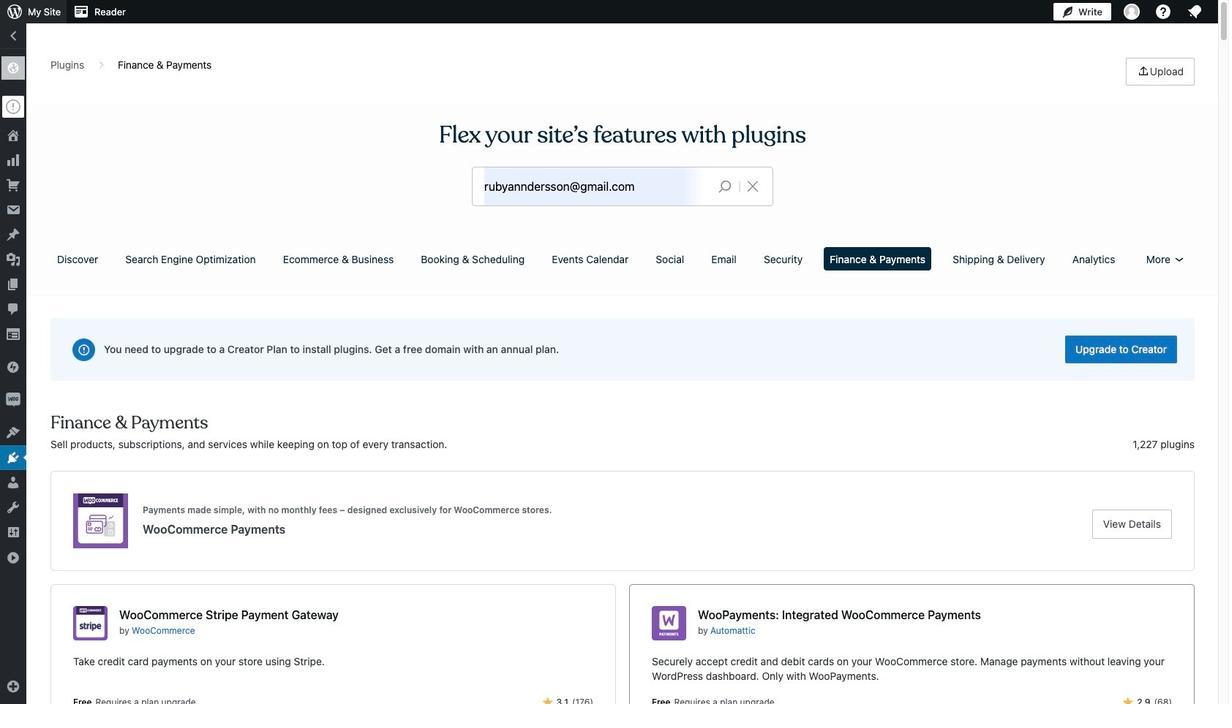 Task type: locate. For each thing, give the bounding box(es) containing it.
main content
[[45, 58, 1200, 705]]

2 img image from the top
[[6, 393, 20, 408]]

0 vertical spatial img image
[[6, 360, 20, 375]]

1 img image from the top
[[6, 360, 20, 375]]

Search search field
[[484, 168, 707, 206]]

2 plugin icon image from the left
[[652, 607, 686, 641]]

None search field
[[473, 168, 773, 206]]

plugin icon image
[[73, 607, 108, 641], [652, 607, 686, 641]]

help image
[[1155, 3, 1172, 20]]

1 horizontal spatial plugin icon image
[[652, 607, 686, 641]]

0 horizontal spatial plugin icon image
[[73, 607, 108, 641]]

1 vertical spatial img image
[[6, 393, 20, 408]]

img image
[[6, 360, 20, 375], [6, 393, 20, 408]]

my profile image
[[1124, 4, 1140, 20]]



Task type: vqa. For each thing, say whether or not it's contained in the screenshot.
bottom Jeremy Miller "image"
no



Task type: describe. For each thing, give the bounding box(es) containing it.
1 plugin icon image from the left
[[73, 607, 108, 641]]

open search image
[[707, 176, 744, 197]]

manage your notifications image
[[1186, 3, 1204, 20]]

close search image
[[735, 178, 771, 195]]

spotlight logo image
[[73, 494, 128, 549]]



